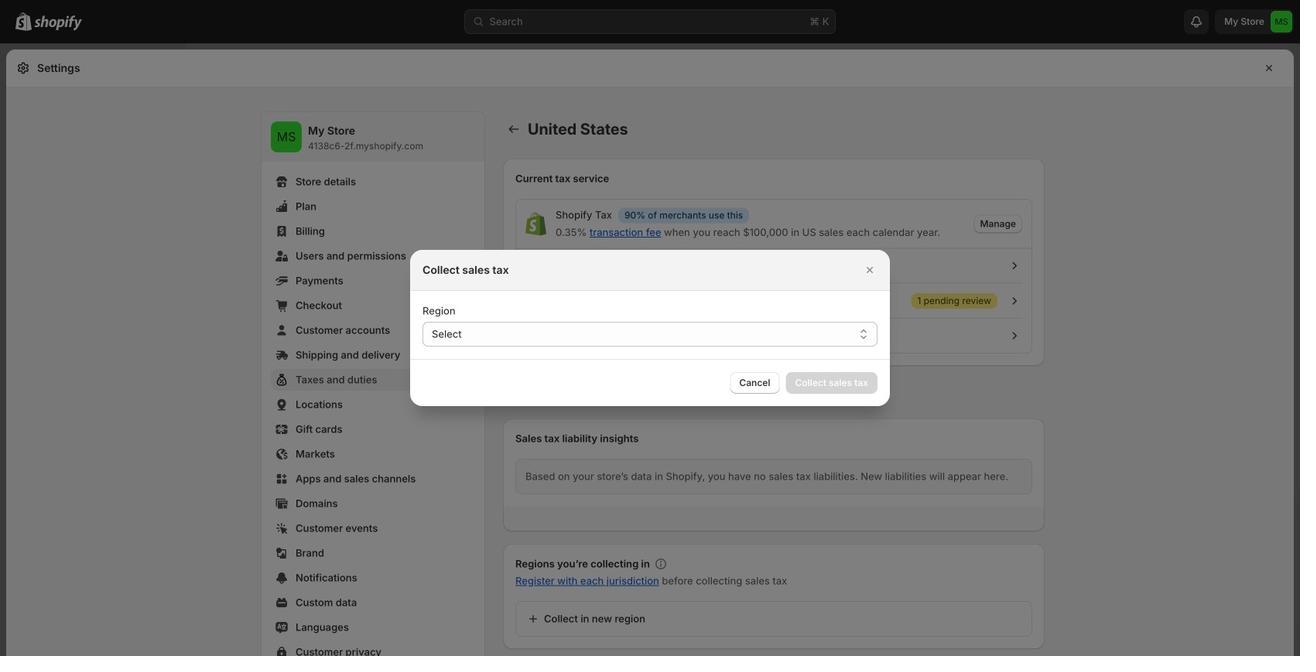 Task type: describe. For each thing, give the bounding box(es) containing it.
my store image
[[271, 122, 302, 152]]



Task type: locate. For each thing, give the bounding box(es) containing it.
settings dialog
[[6, 50, 1294, 656]]

dialog
[[0, 250, 1300, 406]]

shop settings menu element
[[262, 112, 485, 656]]

shopify image
[[34, 15, 82, 31]]



Task type: vqa. For each thing, say whether or not it's contained in the screenshot.
dialog
yes



